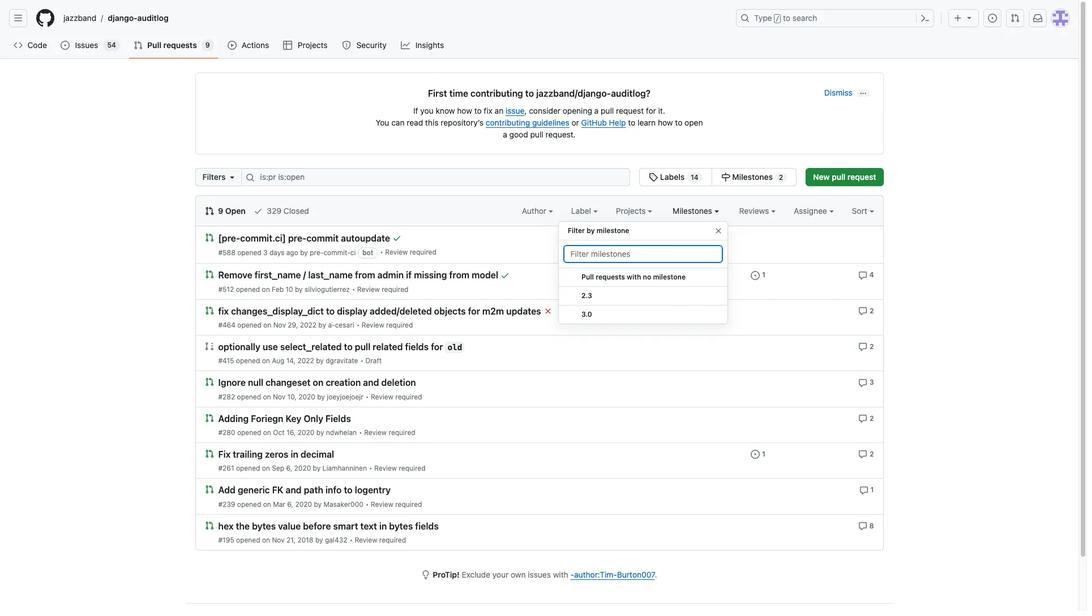 Task type: locate. For each thing, give the bounding box(es) containing it.
open pull request image left hex
[[205, 521, 214, 530]]

1 vertical spatial 9
[[218, 206, 223, 216]]

#588             opened 3 days ago by pre-commit-ci
[[218, 249, 356, 257]]

none search field containing filters
[[195, 168, 797, 186]]

only
[[304, 414, 323, 424]]

2 for 2nd 2 "link" from the bottom of the page
[[870, 414, 874, 423]]

1 vertical spatial 2022
[[298, 357, 314, 365]]

review down text
[[355, 536, 377, 545]]

opened down remove
[[236, 285, 260, 294]]

0 horizontal spatial requests
[[163, 40, 197, 50]]

nov left '29,'
[[273, 321, 286, 330]]

2.3 link
[[559, 287, 728, 306]]

review required link
[[385, 248, 437, 257], [357, 285, 409, 294], [362, 321, 413, 330], [371, 393, 422, 401], [364, 429, 416, 437], [374, 465, 426, 473], [371, 500, 422, 509], [355, 536, 406, 545]]

2 vertical spatial nov
[[272, 536, 285, 545]]

nov left 10,
[[273, 393, 286, 401]]

review inside ignore null changeset on creation and deletion #282             opened on nov 10, 2020 by joeyjoejoejr • review required
[[371, 393, 394, 401]]

remove first_name / last_name from admin if missing from model
[[218, 271, 498, 281]]

by
[[587, 227, 595, 235], [300, 249, 308, 257], [295, 285, 303, 294], [318, 321, 326, 330], [316, 357, 324, 365], [317, 393, 325, 401], [316, 429, 324, 437], [313, 465, 321, 473], [314, 500, 322, 509], [315, 536, 323, 545]]

projects inside popup button
[[616, 206, 648, 216]]

2020 right 16,
[[298, 429, 315, 437]]

labels
[[660, 172, 685, 182]]

deletion
[[381, 378, 416, 388]]

open pull request element for hex the bytes value before smart text in bytes fields
[[205, 521, 214, 530]]

contributing
[[471, 88, 523, 99], [486, 118, 530, 127]]

2 for fourth 2 "link"
[[870, 450, 874, 459]]

from down bot
[[355, 271, 375, 281]]

1 horizontal spatial 9
[[218, 206, 223, 216]]

2020
[[299, 393, 315, 401], [298, 429, 315, 437], [294, 465, 311, 473], [295, 500, 312, 509]]

9 for 9 open
[[218, 206, 223, 216]]

1 vertical spatial pre-
[[310, 249, 324, 257]]

3 open pull request image from the top
[[205, 521, 214, 530]]

aug
[[272, 357, 284, 365]]

6 open pull request element from the top
[[205, 449, 214, 459]]

in right text
[[379, 522, 387, 532]]

3.0 link
[[559, 306, 728, 325]]

6, right the sep
[[286, 465, 292, 473]]

0 vertical spatial milestones
[[732, 172, 773, 182]]

0 vertical spatial in
[[291, 450, 298, 460]]

review required link for masaker000
[[371, 500, 422, 509]]

issue opened image
[[751, 271, 760, 280], [751, 450, 760, 459]]

read
[[407, 118, 423, 127]]

open pull request element
[[205, 233, 214, 242], [205, 270, 214, 279], [205, 306, 214, 315], [205, 377, 214, 387], [205, 413, 214, 423], [205, 449, 214, 459], [205, 485, 214, 495], [205, 521, 214, 530]]

milestone
[[597, 227, 629, 235], [653, 273, 686, 281]]

• left draft 'link'
[[360, 357, 364, 365]]

/ inside type / to search
[[776, 15, 780, 23]]

2 horizontal spatial for
[[646, 106, 656, 116]]

actions link
[[223, 37, 274, 54]]

2 link
[[859, 306, 874, 316], [859, 341, 874, 352], [859, 413, 874, 424], [859, 449, 874, 459]]

1 open pull request element from the top
[[205, 233, 214, 242]]

1 vertical spatial milestone
[[653, 273, 686, 281]]

open
[[685, 118, 703, 127]]

type
[[754, 13, 772, 23]]

commit
[[307, 234, 339, 244]]

request up sort popup button
[[848, 172, 876, 182]]

a inside to learn how to open a good pull request.
[[503, 130, 507, 139]]

open pull request element for remove first_name / last_name from admin if missing from model
[[205, 270, 214, 279]]

0 vertical spatial pull
[[147, 40, 161, 50]]

-
[[571, 570, 574, 580]]

requests left the no
[[596, 273, 625, 281]]

2022
[[300, 321, 317, 330], [298, 357, 314, 365]]

• inside ignore null changeset on creation and deletion #282             opened on nov 10, 2020 by joeyjoejoejr • review required
[[366, 393, 369, 401]]

code image
[[14, 41, 23, 50]]

1 horizontal spatial from
[[449, 271, 470, 281]]

14
[[691, 173, 699, 182]]

1 vertical spatial comment image
[[859, 379, 868, 388]]

1 vertical spatial issue opened image
[[751, 450, 760, 459]]

for left old
[[431, 342, 443, 352]]

pull right new
[[832, 172, 846, 182]]

dismiss
[[824, 88, 853, 97]]

milestone right the no
[[653, 273, 686, 281]]

0 vertical spatial 1
[[762, 271, 766, 279]]

list
[[59, 9, 729, 27]]

0 horizontal spatial /
[[101, 13, 103, 23]]

2022 down select_related
[[298, 357, 314, 365]]

open pull request image left fix
[[205, 450, 214, 459]]

5 open pull request image from the top
[[205, 450, 214, 459]]

to inside optionally use select_related to pull related fields for old #415             opened on aug 14, 2022 by dgravitate • draft
[[344, 342, 353, 352]]

by right 2018
[[315, 536, 323, 545]]

0 vertical spatial 6,
[[286, 465, 292, 473]]

• down logentry
[[366, 500, 369, 509]]

1 from from the left
[[355, 271, 375, 281]]

open pull request element left hex
[[205, 521, 214, 530]]

and inside ignore null changeset on creation and deletion #282             opened on nov 10, 2020 by joeyjoejoejr • review required
[[363, 378, 379, 388]]

add
[[218, 486, 236, 496]]

1 horizontal spatial in
[[379, 522, 387, 532]]

0 horizontal spatial 3
[[263, 249, 268, 257]]

0 vertical spatial issue opened image
[[988, 14, 997, 23]]

on inside adding foriegn key only fields #280             opened on oct 16, 2020 by ndwhelan • review required
[[263, 429, 271, 437]]

1 vertical spatial nov
[[273, 393, 286, 401]]

issues
[[528, 570, 551, 580]]

0 horizontal spatial with
[[553, 570, 568, 580]]

1 vertical spatial and
[[286, 486, 302, 496]]

feb
[[272, 285, 284, 294]]

pre-
[[288, 234, 307, 244], [310, 249, 324, 257]]

1 vertical spatial git pull request image
[[134, 41, 143, 50]]

on
[[262, 285, 270, 294], [263, 321, 271, 330], [262, 357, 270, 365], [313, 378, 324, 388], [263, 393, 271, 401], [263, 429, 271, 437], [262, 465, 270, 473], [263, 500, 271, 509], [262, 536, 270, 545]]

open pull request element left fix
[[205, 449, 214, 459]]

review down deletion
[[371, 393, 394, 401]]

an
[[495, 106, 504, 116]]

0 vertical spatial a
[[594, 106, 599, 116]]

pre- down commit
[[310, 249, 324, 257]]

2020 inside add generic fk and path info to logentry #239             opened on mar 6, 2020 by masaker000 • review required
[[295, 500, 312, 509]]

nov inside ignore null changeset on creation and deletion #282             opened on nov 10, 2020 by joeyjoejoejr • review required
[[273, 393, 286, 401]]

required
[[410, 248, 437, 257], [382, 285, 409, 294], [386, 321, 413, 330], [395, 393, 422, 401], [389, 429, 416, 437], [399, 465, 426, 473], [395, 500, 422, 509], [379, 536, 406, 545]]

git pull request image for issue opened icon to the bottom
[[134, 41, 143, 50]]

1 horizontal spatial 3
[[870, 378, 874, 387]]

on inside hex the bytes value before smart text in bytes fields #195             opened on nov 21, 2018 by gal432 • review required
[[262, 536, 270, 545]]

1 vertical spatial milestones
[[673, 206, 715, 216]]

0 horizontal spatial for
[[431, 342, 443, 352]]

1 horizontal spatial request
[[848, 172, 876, 182]]

0 vertical spatial issue opened image
[[751, 271, 760, 280]]

menu
[[558, 217, 728, 334]]

jazzband
[[63, 13, 96, 23]]

by down only
[[316, 429, 324, 437]]

open pull request element for adding foriegn key only fields
[[205, 413, 214, 423]]

milestone down projects popup button
[[597, 227, 629, 235]]

new pull request link
[[806, 168, 884, 186]]

open pull request element left remove
[[205, 270, 214, 279]]

opened down null
[[237, 393, 261, 401]]

pre- up ago
[[288, 234, 307, 244]]

on left oct
[[263, 429, 271, 437]]

pull
[[601, 106, 614, 116], [530, 130, 544, 139], [832, 172, 846, 182], [355, 342, 371, 352]]

open pull request image left ignore
[[205, 378, 214, 387]]

git pull request image
[[205, 207, 214, 216]]

0 vertical spatial comment image
[[858, 271, 867, 280]]

2 issue opened image from the top
[[751, 450, 760, 459]]

opened inside hex the bytes value before smart text in bytes fields #195             opened on nov 21, 2018 by gal432 • review required
[[236, 536, 260, 545]]

[pre-
[[218, 234, 240, 244]]

opened down adding
[[237, 429, 261, 437]]

1 link
[[751, 270, 766, 280], [751, 449, 766, 459], [860, 485, 874, 495]]

1 vertical spatial pull
[[581, 273, 594, 281]]

milestones inside "milestones" popup button
[[673, 206, 715, 216]]

0 horizontal spatial in
[[291, 450, 298, 460]]

pre-commit-ci link
[[310, 249, 356, 257]]

• right ndwhelan
[[359, 429, 362, 437]]

comment image
[[859, 307, 868, 316], [859, 343, 868, 352], [859, 450, 868, 459], [860, 486, 869, 495], [858, 522, 867, 531]]

open pull request element for fix changes_display_dict to display added/deleted objects for m2m updates
[[205, 306, 214, 315]]

open pull request element for ignore null changeset on creation and deletion
[[205, 377, 214, 387]]

to up ','
[[525, 88, 534, 99]]

0 horizontal spatial pre-
[[288, 234, 307, 244]]

1 horizontal spatial and
[[363, 378, 379, 388]]

opened inside ignore null changeset on creation and deletion #282             opened on nov 10, 2020 by joeyjoejoejr • review required
[[237, 393, 261, 401]]

by right ago
[[300, 249, 308, 257]]

fields inside hex the bytes value before smart text in bytes fields #195             opened on nov 21, 2018 by gal432 • review required
[[415, 522, 439, 532]]

0 vertical spatial milestone
[[597, 227, 629, 235]]

3 open pull request element from the top
[[205, 306, 214, 315]]

labels 14
[[658, 172, 699, 182]]

3 2 link from the top
[[859, 413, 874, 424]]

0 horizontal spatial request
[[616, 106, 644, 116]]

1 vertical spatial issue opened image
[[61, 41, 70, 50]]

ignore null changeset on creation and deletion link
[[218, 378, 416, 388]]

2 for 1st 2 "link" from the top
[[870, 307, 874, 315]]

2 open pull request image from the top
[[205, 485, 214, 495]]

fix trailing zeros in decimal #261             opened on sep 6, 2020 by liamhanninen • review required
[[218, 450, 426, 473]]

/ for jazzband
[[101, 13, 103, 23]]

open pull request element left ignore
[[205, 377, 214, 387]]

help
[[609, 118, 626, 127]]

0 horizontal spatial issue opened image
[[61, 41, 70, 50]]

0 horizontal spatial 9
[[205, 41, 210, 49]]

opened down the
[[236, 536, 260, 545]]

bytes right the
[[252, 522, 276, 532]]

it.
[[658, 106, 665, 116]]

• inside 'fix trailing zeros in decimal #261             opened on sep 6, 2020 by liamhanninen • review required'
[[369, 465, 372, 473]]

0 vertical spatial 1 link
[[751, 270, 766, 280]]

notifications image
[[1034, 14, 1043, 23]]

issue opened image
[[988, 14, 997, 23], [61, 41, 70, 50]]

milestone image
[[721, 173, 730, 182]]

for left m2m
[[468, 306, 480, 317]]

open pull request element for add generic fk and path info to logentry
[[205, 485, 214, 495]]

adding foriegn key only fields link
[[218, 414, 351, 424]]

protip!
[[433, 570, 460, 580]]

from
[[355, 271, 375, 281], [449, 271, 470, 281]]

key
[[286, 414, 301, 424]]

comment image inside '4' link
[[858, 271, 867, 280]]

9 for 9
[[205, 41, 210, 49]]

1 / 6 checks ok image
[[543, 307, 553, 316]]

on left aug
[[262, 357, 270, 365]]

0 vertical spatial pre-
[[288, 234, 307, 244]]

0 horizontal spatial a
[[503, 130, 507, 139]]

review right ndwhelan
[[364, 429, 387, 437]]

1 open pull request image from the top
[[205, 270, 214, 279]]

5 open pull request element from the top
[[205, 413, 214, 423]]

fields up 'light bulb' image
[[415, 522, 439, 532]]

request up help
[[616, 106, 644, 116]]

1
[[762, 271, 766, 279], [762, 450, 766, 459], [871, 486, 874, 495]]

from left the model on the left top
[[449, 271, 470, 281]]

github
[[581, 118, 607, 127]]

open pull request element left [pre-
[[205, 233, 214, 242]]

a-cesari link
[[328, 321, 354, 330]]

1 horizontal spatial requests
[[596, 273, 625, 281]]

1 horizontal spatial milestones
[[732, 172, 773, 182]]

2020 inside adding foriegn key only fields #280             opened on oct 16, 2020 by ndwhelan • review required
[[298, 429, 315, 437]]

1 link for fix trailing zeros in decimal
[[751, 449, 766, 459]]

review required link down deletion
[[371, 393, 422, 401]]

#282
[[218, 393, 235, 401]]

1 vertical spatial contributing
[[486, 118, 530, 127]]

liamhanninen
[[323, 465, 367, 473]]

open pull request element left adding
[[205, 413, 214, 423]]

pull requests
[[147, 40, 197, 50]]

2020 down add generic fk and path info to logentry link
[[295, 500, 312, 509]]

comment image inside 2 "link"
[[859, 415, 868, 424]]

2022 inside optionally use select_related to pull related fields for old #415             opened on aug 14, 2022 by dgravitate • draft
[[298, 357, 314, 365]]

fields
[[326, 414, 351, 424]]

opened right #464
[[237, 321, 262, 330]]

to
[[783, 13, 791, 23], [525, 88, 534, 99], [474, 106, 482, 116], [628, 118, 636, 127], [675, 118, 683, 127], [326, 306, 335, 317], [344, 342, 353, 352], [344, 486, 353, 496]]

opened down generic
[[237, 500, 261, 509]]

1 for remove first_name / last_name from admin if missing from model
[[762, 271, 766, 279]]

can
[[391, 118, 405, 127]]

8 open pull request element from the top
[[205, 521, 214, 530]]

opened
[[237, 249, 261, 257], [236, 285, 260, 294], [237, 321, 262, 330], [236, 357, 260, 365], [237, 393, 261, 401], [237, 429, 261, 437], [236, 465, 260, 473], [237, 500, 261, 509], [236, 536, 260, 545]]

None search field
[[195, 168, 797, 186]]

1 vertical spatial 6,
[[287, 500, 293, 509]]

1 horizontal spatial fix
[[484, 106, 493, 116]]

/ for type
[[776, 15, 780, 23]]

a
[[594, 106, 599, 116], [503, 130, 507, 139]]

2 from from the left
[[449, 271, 470, 281]]

gal432 link
[[325, 536, 347, 545]]

how up repository's at left top
[[457, 106, 472, 116]]

git pull request image for rightmost issue opened icon
[[1011, 14, 1020, 23]]

1 vertical spatial fields
[[415, 522, 439, 532]]

git pull request image
[[1011, 14, 1020, 23], [134, 41, 143, 50]]

2020 inside 'fix trailing zeros in decimal #261             opened on sep 6, 2020 by liamhanninen • review required'
[[294, 465, 311, 473]]

0 horizontal spatial from
[[355, 271, 375, 281]]

review required link down 11 / 11 checks ok icon
[[385, 248, 437, 257]]

review required link down text
[[355, 536, 406, 545]]

your
[[493, 570, 509, 580]]

1 horizontal spatial pre-
[[310, 249, 324, 257]]

milestones right milestone image
[[732, 172, 773, 182]]

foriegn
[[251, 414, 283, 424]]

on left creation
[[313, 378, 324, 388]]

7 open pull request element from the top
[[205, 485, 214, 495]]

django-auditlog link
[[103, 9, 173, 27]]

2 vertical spatial comment image
[[859, 415, 868, 424]]

3 open pull request image from the top
[[205, 378, 214, 387]]

open pull request element for [pre-commit.ci] pre-commit autoupdate
[[205, 233, 214, 242]]

1 open pull request image from the top
[[205, 233, 214, 242]]

• right the joeyjoejoejr link
[[366, 393, 369, 401]]

3
[[263, 249, 268, 257], [870, 378, 874, 387]]

search image
[[246, 173, 255, 182]]

fields inside optionally use select_related to pull related fields for old #415             opened on aug 14, 2022 by dgravitate • draft
[[405, 342, 429, 352]]

on left the sep
[[262, 465, 270, 473]]

git pull request image right 54
[[134, 41, 143, 50]]

review up logentry
[[374, 465, 397, 473]]

to up masaker000
[[344, 486, 353, 496]]

pull inside to learn how to open a good pull request.
[[530, 130, 544, 139]]

1 vertical spatial 1
[[762, 450, 766, 459]]

open pull request image left add
[[205, 485, 214, 495]]

6, inside add generic fk and path info to logentry #239             opened on mar 6, 2020 by masaker000 • review required
[[287, 500, 293, 509]]

opened inside add generic fk and path info to logentry #239             opened on mar 6, 2020 by masaker000 • review required
[[237, 500, 261, 509]]

1 horizontal spatial for
[[468, 306, 480, 317]]

filter by milestone
[[568, 227, 629, 235]]

on inside optionally use select_related to pull related fields for old #415             opened on aug 14, 2022 by dgravitate • draft
[[262, 357, 270, 365]]

0 horizontal spatial bytes
[[252, 522, 276, 532]]

issue link
[[506, 106, 525, 116]]

pull up draft 'link'
[[355, 342, 371, 352]]

pull for pull requests
[[147, 40, 161, 50]]

git pull request image left notifications image
[[1011, 14, 1020, 23]]

review required link for joeyjoejoejr
[[371, 393, 422, 401]]

burton007
[[617, 570, 655, 580]]

4 open pull request element from the top
[[205, 377, 214, 387]]

value
[[278, 522, 301, 532]]

for left it.
[[646, 106, 656, 116]]

0 horizontal spatial milestone
[[597, 227, 629, 235]]

9 open
[[216, 206, 246, 216]]

dismiss ...
[[824, 87, 867, 97]]

4
[[870, 271, 874, 279]]

open pull request image
[[205, 270, 214, 279], [205, 485, 214, 495], [205, 521, 214, 530]]

bytes right text
[[389, 522, 413, 532]]

fix up #464
[[218, 306, 229, 317]]

how inside to learn how to open a good pull request.
[[658, 118, 673, 127]]

with left -
[[553, 570, 568, 580]]

review down logentry
[[371, 500, 394, 509]]

0 vertical spatial fix
[[484, 106, 493, 116]]

2 open pull request element from the top
[[205, 270, 214, 279]]

by right the 10
[[295, 285, 303, 294]]

fields right related
[[405, 342, 429, 352]]

1 vertical spatial projects
[[616, 206, 648, 216]]

1 vertical spatial requests
[[596, 273, 625, 281]]

milestones inside issue element
[[732, 172, 773, 182]]

on inside 'fix trailing zeros in decimal #261             opened on sep 6, 2020 by liamhanninen • review required'
[[262, 465, 270, 473]]

0 vertical spatial 2022
[[300, 321, 317, 330]]

0 horizontal spatial fix
[[218, 306, 229, 317]]

fix trailing zeros in decimal link
[[218, 450, 334, 460]]

review required link up logentry
[[374, 465, 426, 473]]

open pull request element up draft pull request 'element'
[[205, 306, 214, 315]]

1 vertical spatial request
[[848, 172, 876, 182]]

m2m
[[483, 306, 504, 317]]

0 vertical spatial requests
[[163, 40, 197, 50]]

draft pull request image
[[205, 342, 214, 351]]

pull for pull requests with no milestone
[[581, 273, 594, 281]]

projects
[[298, 40, 328, 50], [616, 206, 648, 216]]

review inside adding foriegn key only fields #280             opened on oct 16, 2020 by ndwhelan • review required
[[364, 429, 387, 437]]

pull inside menu
[[581, 273, 594, 281]]

1 vertical spatial in
[[379, 522, 387, 532]]

review down remove first_name / last_name from admin if missing from model link
[[357, 285, 380, 294]]

github help link
[[581, 118, 626, 127]]

1 vertical spatial 1 link
[[751, 449, 766, 459]]

and right fk at the bottom left
[[286, 486, 302, 496]]

1 horizontal spatial bytes
[[389, 522, 413, 532]]

6, inside 'fix trailing zeros in decimal #261             opened on sep 6, 2020 by liamhanninen • review required'
[[286, 465, 292, 473]]

pull up 2.3 at the right top of page
[[581, 273, 594, 281]]

good
[[510, 130, 528, 139]]

2 bytes from the left
[[389, 522, 413, 532]]

0 horizontal spatial git pull request image
[[134, 41, 143, 50]]

filter
[[568, 227, 585, 235]]

1 link for remove first_name / last_name from admin if missing from model
[[751, 270, 766, 280]]

8 / 8 checks ok image
[[501, 271, 510, 280]]

1 horizontal spatial a
[[594, 106, 599, 116]]

0 vertical spatial and
[[363, 378, 379, 388]]

2 open pull request image from the top
[[205, 306, 214, 315]]

2020 down decimal
[[294, 465, 311, 473]]

issue opened image left issues at the left top
[[61, 41, 70, 50]]

0 horizontal spatial projects
[[298, 40, 328, 50]]

0 vertical spatial open pull request image
[[205, 270, 214, 279]]

requests for pull requests with no milestone
[[596, 273, 625, 281]]

0 vertical spatial fields
[[405, 342, 429, 352]]

if you know how to fix an issue ,           consider opening a pull request for it.
[[413, 106, 665, 116]]

2018
[[298, 536, 313, 545]]

1 horizontal spatial pull
[[581, 273, 594, 281]]

1 horizontal spatial git pull request image
[[1011, 14, 1020, 23]]

pull down auditlog
[[147, 40, 161, 50]]

menu containing filter by milestone
[[558, 217, 728, 334]]

9 inside the 9 open link
[[218, 206, 223, 216]]

1 vertical spatial a
[[503, 130, 507, 139]]

fix left an at the left of the page
[[484, 106, 493, 116]]

1 vertical spatial open pull request image
[[205, 485, 214, 495]]

opened down trailing
[[236, 465, 260, 473]]

zeros
[[265, 450, 289, 460]]

review required link for silviogutierrez
[[357, 285, 409, 294]]

review required link for gal432
[[355, 536, 406, 545]]

decimal
[[301, 450, 334, 460]]

/ inside jazzband / django-auditlog
[[101, 13, 103, 23]]

1 horizontal spatial with
[[627, 273, 641, 281]]

comment image
[[858, 271, 867, 280], [859, 379, 868, 388], [859, 415, 868, 424]]

9 left play image
[[205, 41, 210, 49]]

by down decimal
[[313, 465, 321, 473]]

on down null
[[263, 393, 271, 401]]

1 horizontal spatial how
[[658, 118, 673, 127]]

comment image for ignore null changeset on creation and deletion
[[859, 379, 868, 388]]

sep
[[272, 465, 284, 473]]

on left "21,"
[[262, 536, 270, 545]]

by down ignore null changeset on creation and deletion 'link'
[[317, 393, 325, 401]]

Filter milestones text field
[[563, 245, 723, 263]]

0 vertical spatial how
[[457, 106, 472, 116]]

0 horizontal spatial how
[[457, 106, 472, 116]]

0 horizontal spatial milestones
[[673, 206, 715, 216]]

2 vertical spatial open pull request image
[[205, 521, 214, 530]]

a down the you can read this repository's contributing guidelines or github help
[[503, 130, 507, 139]]

0 vertical spatial git pull request image
[[1011, 14, 1020, 23]]

4 open pull request image from the top
[[205, 414, 214, 423]]

0 vertical spatial 3
[[263, 249, 268, 257]]

comment image inside 3 link
[[859, 379, 868, 388]]

3.0
[[581, 310, 592, 319]]

open pull request image
[[205, 233, 214, 242], [205, 306, 214, 315], [205, 378, 214, 387], [205, 414, 214, 423], [205, 450, 214, 459]]

requests inside menu
[[596, 273, 625, 281]]

1 issue opened image from the top
[[751, 271, 760, 280]]

• down remove first_name / last_name from admin if missing from model link
[[352, 285, 355, 294]]

-author:tim-burton007 link
[[571, 570, 655, 580]]

triangle down image
[[965, 13, 974, 22]]

by inside ignore null changeset on creation and deletion #282             opened on nov 10, 2020 by joeyjoejoejr • review required
[[317, 393, 325, 401]]

table image
[[283, 41, 292, 50]]

0 horizontal spatial pull
[[147, 40, 161, 50]]

required inside 'fix trailing zeros in decimal #261             opened on sep 6, 2020 by liamhanninen • review required'
[[399, 465, 426, 473]]

2 horizontal spatial /
[[776, 15, 780, 23]]

2020 right 10,
[[299, 393, 315, 401]]

open pull request image for remove first_name / last_name from admin if missing from model
[[205, 270, 214, 279]]

opening
[[563, 106, 592, 116]]

9 right git pull request icon
[[218, 206, 223, 216]]

requests down auditlog
[[163, 40, 197, 50]]

required inside ignore null changeset on creation and deletion #282             opened on nov 10, 2020 by joeyjoejoejr • review required
[[395, 393, 422, 401]]

1 vertical spatial how
[[658, 118, 673, 127]]

1 vertical spatial for
[[468, 306, 480, 317]]

Issues search field
[[242, 168, 630, 186]]

required inside adding foriegn key only fields #280             opened on oct 16, 2020 by ndwhelan • review required
[[389, 429, 416, 437]]



Task type: vqa. For each thing, say whether or not it's contained in the screenshot.
3rd Social account image
no



Task type: describe. For each thing, give the bounding box(es) containing it.
1 vertical spatial fix
[[218, 306, 229, 317]]

you
[[376, 118, 389, 127]]

to left search
[[783, 13, 791, 23]]

issue
[[506, 106, 525, 116]]

#239
[[218, 500, 235, 509]]

open pull request image for hex the bytes value before smart text in bytes fields
[[205, 521, 214, 530]]

1 vertical spatial 3
[[870, 378, 874, 387]]

0 vertical spatial contributing
[[471, 88, 523, 99]]

pull inside optionally use select_related to pull related fields for old #415             opened on aug 14, 2022 by dgravitate • draft
[[355, 342, 371, 352]]

• inside optionally use select_related to pull related fields for old #415             opened on aug 14, 2022 by dgravitate • draft
[[360, 357, 364, 365]]

issue element
[[640, 168, 797, 186]]

changeset
[[266, 378, 311, 388]]

8 link
[[858, 521, 874, 531]]

open pull request image for add generic fk and path info to logentry
[[205, 485, 214, 495]]

0 vertical spatial projects
[[298, 40, 328, 50]]

tag image
[[649, 173, 658, 182]]

if
[[413, 106, 418, 116]]

objects
[[434, 306, 466, 317]]

hex the bytes value before smart text in bytes fields #195             opened on nov 21, 2018 by gal432 • review required
[[218, 522, 439, 545]]

on down "changes_display_dict"
[[263, 321, 271, 330]]

light bulb image
[[422, 571, 431, 580]]

1 2 link from the top
[[859, 306, 874, 316]]

updates
[[506, 306, 541, 317]]

• inside hex the bytes value before smart text in bytes fields #195             opened on nov 21, 2018 by gal432 • review required
[[350, 536, 353, 545]]

open pull request image for ignore null changeset on creation and deletion
[[205, 378, 214, 387]]

• right bot
[[380, 248, 383, 257]]

2 inside milestones 2
[[779, 173, 783, 182]]

first time contributing to jazzband/django-auditlog?
[[428, 88, 651, 99]]

play image
[[227, 41, 237, 50]]

nov inside hex the bytes value before smart text in bytes fields #195             opened on nov 21, 2018 by gal432 • review required
[[272, 536, 285, 545]]

opened inside 'fix trailing zeros in decimal #261             opened on sep 6, 2020 by liamhanninen • review required'
[[236, 465, 260, 473]]

if
[[406, 271, 412, 281]]

comment image inside 8 link
[[858, 522, 867, 531]]

generic
[[238, 486, 270, 496]]

command palette image
[[921, 14, 930, 23]]

1 vertical spatial with
[[553, 570, 568, 580]]

1 horizontal spatial /
[[303, 271, 306, 281]]

liamhanninen link
[[323, 465, 367, 473]]

a-
[[328, 321, 335, 330]]

with inside menu
[[627, 273, 641, 281]]

auditlog?
[[611, 88, 651, 99]]

review down fix changes_display_dict to display added/deleted objects for m2m updates link
[[362, 321, 384, 330]]

2 for second 2 "link" from the top
[[870, 343, 874, 351]]

29,
[[288, 321, 298, 330]]

review required link for ndwhelan
[[364, 429, 416, 437]]

bot
[[362, 249, 373, 257]]

fk
[[272, 486, 283, 496]]

silviogutierrez link
[[305, 285, 350, 294]]

joeyjoejoejr link
[[327, 393, 364, 401]]

review down 11 / 11 checks ok icon
[[385, 248, 408, 257]]

graph image
[[401, 41, 410, 50]]

• inside adding foriegn key only fields #280             opened on oct 16, 2020 by ndwhelan • review required
[[359, 429, 362, 437]]

to up a-
[[326, 306, 335, 317]]

commit-
[[324, 249, 350, 257]]

to right help
[[628, 118, 636, 127]]

review inside 'fix trailing zeros in decimal #261             opened on sep 6, 2020 by liamhanninen • review required'
[[374, 465, 397, 473]]

8
[[870, 522, 874, 530]]

open pull request image for [pre-commit.ci] pre-commit autoupdate
[[205, 233, 214, 242]]

329 closed
[[265, 206, 309, 216]]

...
[[860, 87, 867, 96]]

9 open link
[[205, 205, 246, 217]]

0 vertical spatial request
[[616, 106, 644, 116]]

by inside menu
[[587, 227, 595, 235]]

issue opened image for remove first_name / last_name from admin if missing from model
[[751, 271, 760, 280]]

in inside hex the bytes value before smart text in bytes fields #195             opened on nov 21, 2018 by gal432 • review required
[[379, 522, 387, 532]]

milestones button
[[673, 205, 719, 217]]

opened down commit.ci]
[[237, 249, 261, 257]]

2 2 link from the top
[[859, 341, 874, 352]]

milestones 2
[[730, 172, 783, 182]]

#588
[[218, 249, 235, 257]]

review inside hex the bytes value before smart text in bytes fields #195             opened on nov 21, 2018 by gal432 • review required
[[355, 536, 377, 545]]

optionally use select_related to pull related fields for old #415             opened on aug 14, 2022 by dgravitate • draft
[[218, 342, 462, 365]]

hex
[[218, 522, 234, 532]]

by inside add generic fk and path info to logentry #239             opened on mar 6, 2020 by masaker000 • review required
[[314, 500, 322, 509]]

by inside optionally use select_related to pull related fields for old #415             opened on aug 14, 2022 by dgravitate • draft
[[316, 357, 324, 365]]

shield image
[[342, 41, 351, 50]]

2 vertical spatial 1 link
[[860, 485, 874, 495]]

filters button
[[195, 168, 242, 186]]

#512             opened on feb 10 by silviogutierrez • review required
[[218, 285, 409, 294]]

4 2 link from the top
[[859, 449, 874, 459]]

reviews button
[[739, 205, 776, 217]]

adding
[[218, 414, 249, 424]]

Search all issues text field
[[242, 168, 630, 186]]

2020 inside ignore null changeset on creation and deletion #282             opened on nov 10, 2020 by joeyjoejoejr • review required
[[299, 393, 315, 401]]

triangle down image
[[228, 173, 237, 182]]

10
[[286, 285, 293, 294]]

by inside hex the bytes value before smart text in bytes fields #195             opened on nov 21, 2018 by gal432 • review required
[[315, 536, 323, 545]]

days
[[270, 249, 285, 257]]

on left feb
[[262, 285, 270, 294]]

required inside hex the bytes value before smart text in bytes fields #195             opened on nov 21, 2018 by gal432 • review required
[[379, 536, 406, 545]]

ignore null changeset on creation and deletion #282             opened on nov 10, 2020 by joeyjoejoejr • review required
[[218, 378, 422, 401]]

issue opened image for fix trailing zeros in decimal
[[751, 450, 760, 459]]

329
[[267, 206, 282, 216]]

open pull request image for fix trailing zeros in decimal
[[205, 450, 214, 459]]

type / to search
[[754, 13, 817, 23]]

2.3
[[581, 292, 592, 300]]

1 horizontal spatial issue opened image
[[988, 14, 997, 23]]

review required link for pre-commit-ci
[[385, 248, 437, 257]]

2 vertical spatial 1
[[871, 486, 874, 495]]

review required link for a-cesari
[[362, 321, 413, 330]]

opened inside optionally use select_related to pull related fields for old #415             opened on aug 14, 2022 by dgravitate • draft
[[236, 357, 260, 365]]

• right cesari
[[357, 321, 360, 330]]

projects button
[[616, 205, 653, 217]]

own
[[511, 570, 526, 580]]

milestones for milestones 2
[[732, 172, 773, 182]]

• review required
[[380, 248, 437, 257]]

oct
[[273, 429, 285, 437]]

16,
[[287, 429, 296, 437]]

,
[[525, 106, 527, 116]]

smart
[[333, 522, 358, 532]]

add generic fk and path info to logentry #239             opened on mar 6, 2020 by masaker000 • review required
[[218, 486, 422, 509]]

#280
[[218, 429, 235, 437]]

for inside optionally use select_related to pull related fields for old #415             opened on aug 14, 2022 by dgravitate • draft
[[431, 342, 443, 352]]

fix changes_display_dict to display added/deleted objects for m2m updates link
[[218, 306, 541, 317]]

new pull request
[[813, 172, 876, 182]]

plus image
[[954, 14, 963, 23]]

open pull request element for fix trailing zeros in decimal
[[205, 449, 214, 459]]

by left a-
[[318, 321, 326, 330]]

jazzband / django-auditlog
[[63, 13, 169, 23]]

to left open
[[675, 118, 683, 127]]

on inside add generic fk and path info to logentry #239             opened on mar 6, 2020 by masaker000 • review required
[[263, 500, 271, 509]]

author:tim-
[[574, 570, 617, 580]]

#464
[[218, 321, 236, 330]]

adding foriegn key only fields #280             opened on oct 16, 2020 by ndwhelan • review required
[[218, 414, 416, 437]]

open pull request image for fix changes_display_dict to display added/deleted objects for m2m updates
[[205, 306, 214, 315]]

check image
[[254, 207, 263, 216]]

review inside add generic fk and path info to logentry #239             opened on mar 6, 2020 by masaker000 • review required
[[371, 500, 394, 509]]

review required link for liamhanninen
[[374, 465, 426, 473]]

homepage image
[[36, 9, 54, 27]]

by inside 'fix trailing zeros in decimal #261             opened on sep 6, 2020 by liamhanninen • review required'
[[313, 465, 321, 473]]

pull up the github help 'link' at top
[[601, 106, 614, 116]]

0 vertical spatial for
[[646, 106, 656, 116]]

select_related
[[280, 342, 342, 352]]

model
[[472, 271, 498, 281]]

mar
[[273, 500, 285, 509]]

close menu image
[[714, 227, 723, 236]]

1 for fix trailing zeros in decimal
[[762, 450, 766, 459]]

info
[[326, 486, 342, 496]]

• inside add generic fk and path info to logentry #239             opened on mar 6, 2020 by masaker000 • review required
[[366, 500, 369, 509]]

11 / 11 checks ok image
[[392, 234, 401, 243]]

silviogutierrez
[[305, 285, 350, 294]]

issues
[[75, 40, 98, 50]]

cesari
[[335, 321, 354, 330]]

list containing jazzband
[[59, 9, 729, 27]]

to up repository's at left top
[[474, 106, 482, 116]]

insights link
[[397, 37, 450, 54]]

commit.ci]
[[240, 234, 286, 244]]

[pre-commit.ci] pre-commit autoupdate
[[218, 234, 390, 244]]

requests for pull requests
[[163, 40, 197, 50]]

text
[[360, 522, 377, 532]]

draft pull request element
[[205, 341, 214, 351]]

old
[[448, 343, 462, 352]]

and inside add generic fk and path info to logentry #239             opened on mar 6, 2020 by masaker000 • review required
[[286, 486, 302, 496]]

required inside add generic fk and path info to logentry #239             opened on mar 6, 2020 by masaker000 • review required
[[395, 500, 422, 509]]

opened inside adding foriegn key only fields #280             opened on oct 16, 2020 by ndwhelan • review required
[[237, 429, 261, 437]]

you
[[420, 106, 434, 116]]

assignee button
[[794, 205, 834, 217]]

the
[[236, 522, 250, 532]]

329 closed link
[[254, 205, 309, 217]]

protip! exclude your own issues with -author:tim-burton007 .
[[433, 570, 657, 580]]

trailing
[[233, 450, 263, 460]]

dgravitate link
[[326, 357, 358, 365]]

comment image for adding foriegn key only fields
[[859, 415, 868, 424]]

security link
[[338, 37, 392, 54]]

jazzband link
[[59, 9, 101, 27]]

in inside 'fix trailing zeros in decimal #261             opened on sep 6, 2020 by liamhanninen • review required'
[[291, 450, 298, 460]]

django-
[[108, 13, 137, 23]]

0 vertical spatial nov
[[273, 321, 286, 330]]

open pull request image for adding foriegn key only fields
[[205, 414, 214, 423]]

by inside adding foriegn key only fields #280             opened on oct 16, 2020 by ndwhelan • review required
[[316, 429, 324, 437]]

1 bytes from the left
[[252, 522, 276, 532]]

#195
[[218, 536, 234, 545]]

author button
[[522, 205, 553, 217]]

milestones for milestones
[[673, 206, 715, 216]]

display
[[337, 306, 368, 317]]

to inside add generic fk and path info to logentry #239             opened on mar 6, 2020 by masaker000 • review required
[[344, 486, 353, 496]]



